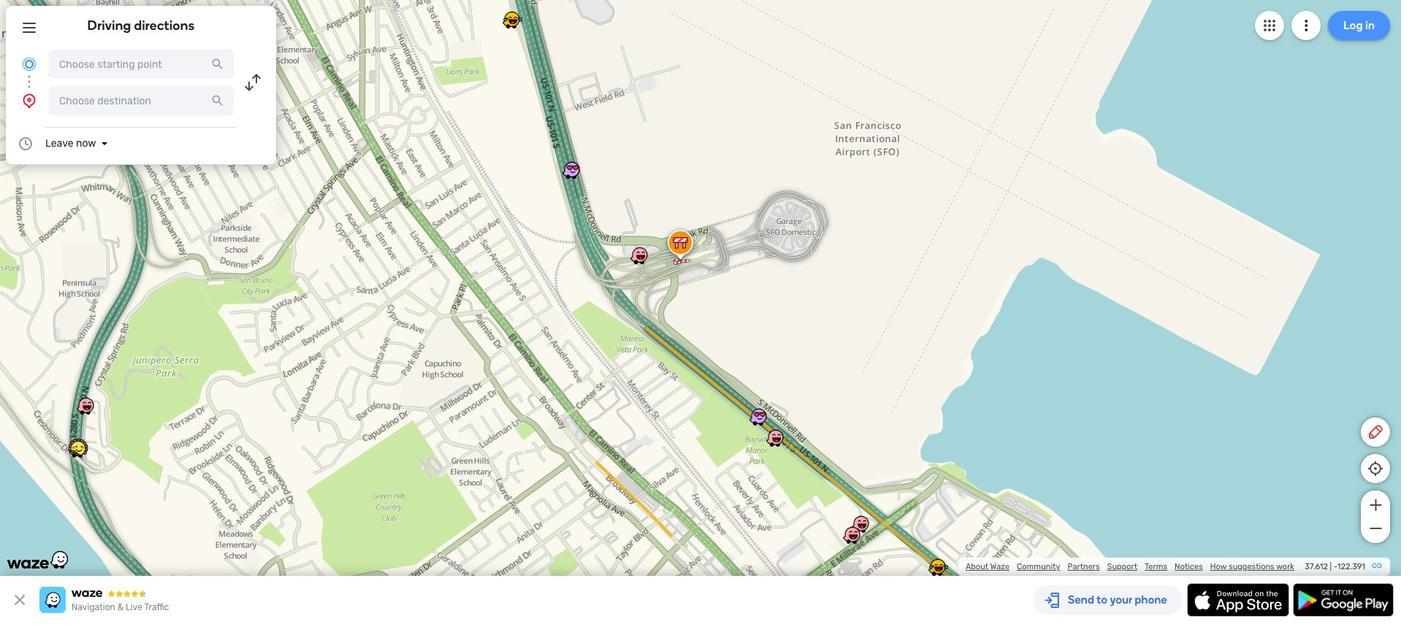 Task type: describe. For each thing, give the bounding box(es) containing it.
terms link
[[1145, 563, 1167, 572]]

Choose destination text field
[[48, 86, 234, 115]]

navigation
[[72, 603, 115, 613]]

about
[[966, 563, 988, 572]]

122.391
[[1337, 563, 1365, 572]]

clock image
[[17, 135, 34, 153]]

leave
[[45, 137, 73, 150]]

zoom out image
[[1366, 520, 1385, 538]]

x image
[[11, 592, 28, 609]]

notices
[[1175, 563, 1203, 572]]

-
[[1334, 563, 1337, 572]]

terms
[[1145, 563, 1167, 572]]

pencil image
[[1367, 424, 1384, 441]]

navigation & live traffic
[[72, 603, 169, 613]]

notices link
[[1175, 563, 1203, 572]]

37.612
[[1305, 563, 1328, 572]]

support link
[[1107, 563, 1137, 572]]

&
[[117, 603, 124, 613]]

work
[[1276, 563, 1295, 572]]

37.612 | -122.391
[[1305, 563, 1365, 572]]



Task type: vqa. For each thing, say whether or not it's contained in the screenshot.
Traffic
yes



Task type: locate. For each thing, give the bounding box(es) containing it.
directions
[[134, 18, 195, 34]]

how suggestions work link
[[1210, 563, 1295, 572]]

link image
[[1371, 560, 1383, 572]]

driving
[[87, 18, 131, 34]]

partners link
[[1068, 563, 1100, 572]]

leave now
[[45, 137, 96, 150]]

partners
[[1068, 563, 1100, 572]]

|
[[1330, 563, 1332, 572]]

now
[[76, 137, 96, 150]]

community
[[1017, 563, 1060, 572]]

about waze link
[[966, 563, 1010, 572]]

zoom in image
[[1366, 497, 1385, 514]]

live
[[126, 603, 142, 613]]

traffic
[[144, 603, 169, 613]]

location image
[[20, 92, 38, 110]]

support
[[1107, 563, 1137, 572]]

current location image
[[20, 56, 38, 73]]

community link
[[1017, 563, 1060, 572]]

how
[[1210, 563, 1227, 572]]

Choose starting point text field
[[48, 50, 234, 79]]

driving directions
[[87, 18, 195, 34]]

waze
[[990, 563, 1010, 572]]

about waze community partners support terms notices how suggestions work
[[966, 563, 1295, 572]]

suggestions
[[1229, 563, 1275, 572]]



